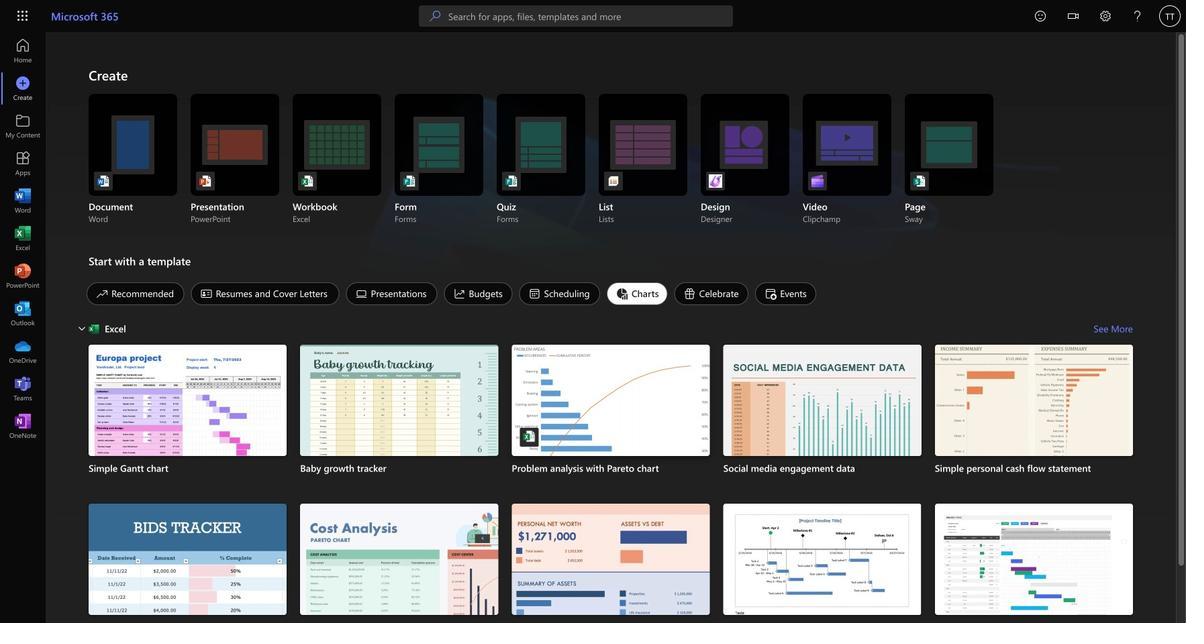 Task type: locate. For each thing, give the bounding box(es) containing it.
designer design image
[[709, 175, 723, 188], [709, 175, 723, 188]]

3 tab from the left
[[343, 283, 441, 306]]

milestone and task project timeline link element
[[724, 621, 922, 624]]

create image
[[16, 82, 30, 95]]

None search field
[[419, 5, 733, 27]]

banner
[[0, 0, 1187, 35]]

simple personal cash flow statement list item
[[935, 345, 1134, 499]]

outlook image
[[16, 308, 30, 321]]

excel image
[[523, 430, 536, 443]]

events element
[[756, 283, 817, 306]]

tab
[[83, 283, 188, 306], [188, 283, 343, 306], [343, 283, 441, 306], [441, 283, 516, 306], [516, 283, 604, 306], [604, 283, 671, 306], [671, 283, 752, 306], [752, 283, 820, 306]]

clipchamp video image
[[811, 175, 825, 188]]

personal net worth calculator list item
[[512, 504, 710, 624]]

tab list
[[83, 279, 1134, 309]]

new quiz image
[[505, 175, 519, 188]]

word image
[[16, 195, 30, 208]]

problem analysis with pareto chart image
[[512, 345, 710, 499]]

presentations element
[[346, 283, 438, 306]]

social media engagement data image
[[724, 345, 922, 499]]

simple gantt chart image
[[89, 345, 287, 499]]

apps image
[[16, 157, 30, 171]]

agile gantt chart link element
[[935, 621, 1134, 624]]

problem analysis with pareto chart list item
[[512, 345, 710, 499]]

baby growth tracker link element
[[300, 462, 499, 476]]

simple personal cash flow statement link element
[[935, 462, 1134, 476]]

baby growth tracker list item
[[300, 345, 499, 499]]

1 tab from the left
[[83, 283, 188, 306]]

list
[[89, 345, 1134, 624]]

sway page image
[[913, 175, 927, 188]]

navigation
[[0, 32, 46, 446]]

budgets element
[[444, 283, 513, 306]]

application
[[0, 32, 1187, 624]]

bid tracker link element
[[89, 621, 287, 624]]

6 tab from the left
[[604, 283, 671, 306]]

onenote image
[[16, 420, 30, 434]]



Task type: describe. For each thing, give the bounding box(es) containing it.
cost analysis with pareto chart list item
[[300, 504, 499, 624]]

simple gantt chart list item
[[89, 345, 287, 499]]

tt image
[[1160, 5, 1181, 27]]

excel workbook image
[[301, 175, 314, 188]]

charts element
[[607, 283, 668, 306]]

simple gantt chart link element
[[89, 462, 287, 476]]

my content image
[[16, 120, 30, 133]]

7 tab from the left
[[671, 283, 752, 306]]

cost analysis with pareto chart image
[[300, 504, 499, 624]]

5 tab from the left
[[516, 283, 604, 306]]

bid tracker list item
[[89, 504, 287, 624]]

home image
[[16, 44, 30, 58]]

agile gantt chart list item
[[935, 504, 1134, 624]]

cost analysis with pareto chart link element
[[300, 621, 499, 624]]

teams image
[[16, 383, 30, 396]]

recommended element
[[87, 283, 184, 306]]

2 tab from the left
[[188, 283, 343, 306]]

problem analysis with pareto chart link element
[[512, 462, 710, 476]]

baby growth tracker image
[[300, 345, 499, 499]]

4 tab from the left
[[441, 283, 516, 306]]

resumes and cover letters element
[[191, 283, 340, 306]]

milestone and task project timeline image
[[724, 504, 922, 624]]

social media engagement data list item
[[724, 345, 922, 499]]

lists list image
[[607, 175, 621, 188]]

personal net worth calculator image
[[512, 504, 710, 624]]

powerpoint presentation image
[[199, 175, 212, 188]]

scheduling element
[[520, 283, 600, 306]]

8 tab from the left
[[752, 283, 820, 306]]

excel image
[[16, 232, 30, 246]]

celebrate element
[[675, 283, 749, 306]]

forms survey image
[[403, 175, 416, 188]]

powerpoint image
[[16, 270, 30, 283]]

bid tracker image
[[89, 504, 287, 624]]

word document image
[[97, 175, 110, 188]]

onedrive image
[[16, 345, 30, 359]]

Search box. Suggestions appear as you type. search field
[[449, 5, 733, 27]]

simple personal cash flow statement image
[[935, 345, 1134, 499]]

personal net worth calculator link element
[[512, 621, 710, 624]]

agile gantt chart image
[[935, 504, 1134, 624]]

social media engagement data link element
[[724, 462, 922, 476]]

milestone and task project timeline list item
[[724, 504, 922, 624]]



Task type: vqa. For each thing, say whether or not it's contained in the screenshot.
 dropdown button
no



